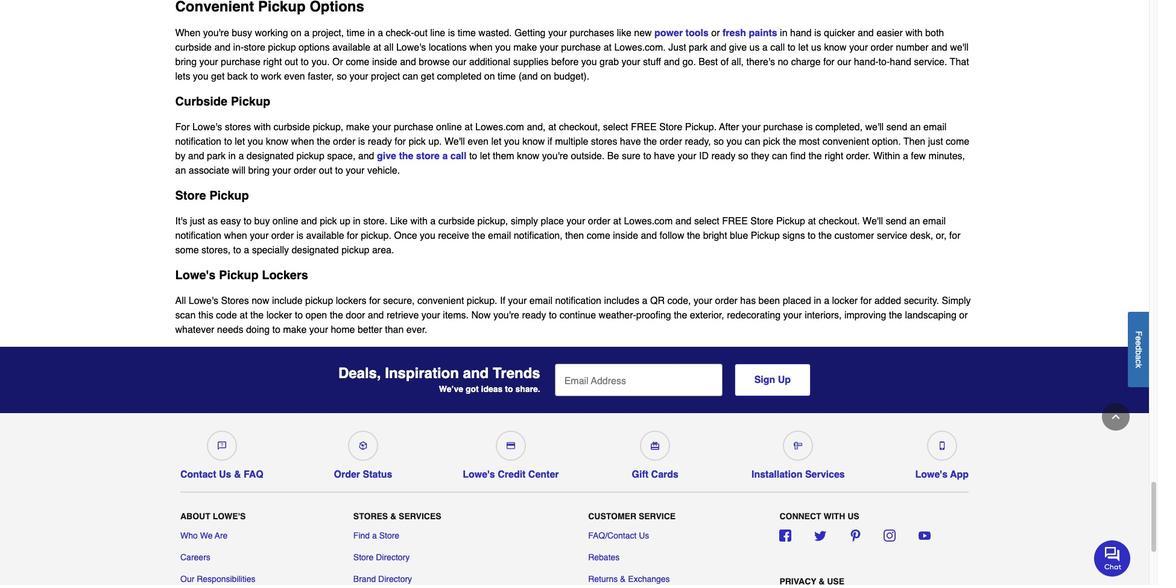 Task type: vqa. For each thing, say whether or not it's contained in the screenshot.
interiors,
yes



Task type: describe. For each thing, give the bounding box(es) containing it.
like
[[390, 216, 408, 227]]

bring inside in hand is quicker and easier with both curbside and in-store pickup options available at all lowe's locations when you make your purchase at lowes.com. just park and give us a call to let us know your order number and we'll bring your purchase right out to you. or come inside and browse our additional supplies before you grab your stuff and go. best of all, there's no charge for our hand-to-hand service. that lets you get back to work even faster, so your project can get completed on time (and on budget).
[[175, 56, 197, 67]]

your up the exterior,
[[694, 295, 712, 306]]

0 horizontal spatial give
[[377, 151, 396, 161]]

the down code,
[[674, 310, 687, 321]]

with inside for lowe's stores with curbside pickup, make your purchase online at lowes.com and, at checkout, select free store pickup. after your purchase is completed, we'll send an email notification to let you know when the order is ready for pick up. we'll even let you know if multiple stores have the order ready, so you can pick the most convenient option. then just come by and park in a designated pickup space, and
[[254, 122, 271, 132]]

for down up
[[347, 230, 358, 241]]

dimensions image
[[794, 441, 803, 450]]

purchase up up.
[[394, 122, 434, 132]]

your down lowes.com.
[[622, 56, 640, 67]]

notification,
[[514, 230, 563, 241]]

1 horizontal spatial pick
[[409, 136, 426, 147]]

to right sure
[[643, 151, 651, 161]]

work
[[261, 71, 281, 82]]

a right like
[[430, 216, 436, 227]]

items.
[[443, 310, 469, 321]]

the inside "to let them know you're outside. be sure to have your id ready so they can find the right order. within a few minutes, an associate will bring your order out to your vehicle."
[[809, 151, 822, 161]]

fresh
[[723, 27, 746, 38]]

store inside in hand is quicker and easier with both curbside and in-store pickup options available at all lowe's locations when you make your purchase at lowes.com. just park and give us a call to let us know your order number and we'll bring your purchase right out to you. or come inside and browse our additional supplies before you grab your stuff and go. best of all, there's no charge for our hand-to-hand service. that lets you get back to work even faster, so your project can get completed on time (and on budget).
[[244, 42, 265, 53]]

fresh paints link
[[723, 27, 780, 38]]

stores inside all lowe's stores now include pickup lockers for secure, convenient pickup. if your email notification includes a qr code, your order has been placed in a locker for added security. simply scan this code at the locker to open the door and retrieve your items. now you're ready to continue weather-proofing the exterior, redecorating your interiors, improving the landscaping or whatever needs doing to make your home better than ever.
[[221, 295, 249, 306]]

out inside in hand is quicker and easier with both curbside and in-store pickup options available at all lowe's locations when you make your purchase at lowes.com. just park and give us a call to let us know your order number and we'll bring your purchase right out to you. or come inside and browse our additional supplies before you grab your stuff and go. best of all, there's no charge for our hand-to-hand service. that lets you get back to work even faster, so your project can get completed on time (and on budget).
[[285, 56, 298, 67]]

1 vertical spatial call
[[450, 151, 467, 161]]

we'll inside for lowe's stores with curbside pickup, make your purchase online at lowes.com and, at checkout, select free store pickup. after your purchase is completed, we'll send an email notification to let you know when the order is ready for pick up. we'll even let you know if multiple stores have the order ready, so you can pick the most convenient option. then just come by and park in a designated pickup space, and
[[445, 136, 465, 147]]

come inside "it's just as easy to buy online and pick up in store. like with a curbside pickup, simply place your order at lowes.com and select free store pickup at checkout. we'll send an email notification when your order is available for pickup. once you receive the email notification, then come inside and follow the bright blue pickup signs to the customer service desk, or, for some stores, to a specially designated pickup area."
[[587, 230, 610, 241]]

or
[[332, 56, 343, 67]]

0 vertical spatial or
[[711, 27, 720, 38]]

to inside for lowe's stores with curbside pickup, make your purchase online at lowes.com and, at checkout, select free store pickup. after your purchase is completed, we'll send an email notification to let you know when the order is ready for pick up. we'll even let you know if multiple stores have the order ready, so you can pick the most convenient option. then just come by and park in a designated pickup space, and
[[224, 136, 232, 147]]

pickup for lowe's pickup lockers
[[219, 268, 259, 282]]

lowe's inside for lowe's stores with curbside pickup, make your purchase online at lowes.com and, at checkout, select free store pickup. after your purchase is completed, we'll send an email notification to let you know when the order is ready for pick up. we'll even let you know if multiple stores have the order ready, so you can pick the most convenient option. then just come by and park in a designated pickup space, and
[[192, 122, 222, 132]]

and up vehicle.
[[358, 151, 374, 161]]

sign up button
[[735, 363, 811, 396]]

budget).
[[554, 71, 589, 82]]

will
[[232, 165, 246, 176]]

free inside for lowe's stores with curbside pickup, make your purchase online at lowes.com and, at checkout, select free store pickup. after your purchase is completed, we'll send an email notification to let you know when the order is ready for pick up. we'll even let you know if multiple stores have the order ready, so you can pick the most convenient option. then just come by and park in a designated pickup space, and
[[631, 122, 657, 132]]

0 horizontal spatial locker
[[266, 310, 292, 321]]

place
[[541, 216, 564, 227]]

pickup up signs
[[776, 216, 805, 227]]

when inside "it's just as easy to buy online and pick up in store. like with a curbside pickup, simply place your order at lowes.com and select free store pickup at checkout. we'll send an email notification when your order is available for pickup. once you receive the email notification, then come inside and follow the bright blue pickup signs to the customer service desk, or, for some stores, to a specially designated pickup area."
[[224, 230, 247, 241]]

lowe's up are
[[213, 512, 246, 521]]

when inside in hand is quicker and easier with both curbside and in-store pickup options available at all lowe's locations when you make your purchase at lowes.com. just park and give us a call to let us know your order number and we'll bring your purchase right out to you. or come inside and browse our additional supplies before you grab your stuff and go. best of all, there's no charge for our hand-to-hand service. that lets you get back to work even faster, so your project can get completed on time (and on budget).
[[469, 42, 493, 53]]

the down checkout.
[[819, 230, 832, 241]]

for up improving
[[861, 295, 872, 306]]

call inside in hand is quicker and easier with both curbside and in-store pickup options available at all lowe's locations when you make your purchase at lowes.com. just park and give us a call to let us know your order number and we'll bring your purchase right out to you. or come inside and browse our additional supplies before you grab your stuff and go. best of all, there's no charge for our hand-to-hand service. that lets you get back to work even faster, so your project can get completed on time (and on budget).
[[770, 42, 785, 53]]

whatever
[[175, 324, 214, 335]]

(and
[[519, 71, 538, 82]]

is inside in hand is quicker and easier with both curbside and in-store pickup options available at all lowe's locations when you make your purchase at lowes.com. just park and give us a call to let us know your order number and we'll bring your purchase right out to you. or come inside and browse our additional supplies before you grab your stuff and go. best of all, there's no charge for our hand-to-hand service. that lets you get back to work even faster, so your project can get completed on time (and on budget).
[[814, 27, 821, 38]]

security.
[[904, 295, 939, 306]]

0 horizontal spatial you're
[[203, 27, 229, 38]]

in left check-
[[368, 27, 375, 38]]

lowe's inside in hand is quicker and easier with both curbside and in-store pickup options available at all lowe's locations when you make your purchase at lowes.com. just park and give us a call to let us know your order number and we'll bring your purchase right out to you. or come inside and browse our additional supplies before you grab your stuff and go. best of all, there's no charge for our hand-to-hand service. that lets you get back to work even faster, so your project can get completed on time (and on budget).
[[396, 42, 426, 53]]

and down just
[[664, 56, 680, 67]]

responsibilities
[[197, 574, 255, 584]]

send inside for lowe's stores with curbside pickup, make your purchase online at lowes.com and, at checkout, select free store pickup. after your purchase is completed, we'll send an email notification to let you know when the order is ready for pick up. we'll even let you know if multiple stores have the order ready, so you can pick the most convenient option. then just come by and park in a designated pickup space, and
[[887, 122, 907, 132]]

status
[[363, 469, 392, 480]]

designated inside for lowe's stores with curbside pickup, make your purchase online at lowes.com and, at checkout, select free store pickup. after your purchase is completed, we'll send an email notification to let you know when the order is ready for pick up. we'll even let you know if multiple stores have the order ready, so you can pick the most convenient option. then just come by and park in a designated pickup space, and
[[247, 151, 294, 161]]

0 horizontal spatial on
[[291, 27, 302, 38]]

weather-
[[599, 310, 636, 321]]

it's
[[175, 216, 187, 227]]

brand directory
[[353, 574, 412, 584]]

make inside in hand is quicker and easier with both curbside and in-store pickup options available at all lowe's locations when you make your purchase at lowes.com. just park and give us a call to let us know your order number and we'll bring your purchase right out to you. or come inside and browse our additional supplies before you grab your stuff and go. best of all, there's no charge for our hand-to-hand service. that lets you get back to work even faster, so your project can get completed on time (and on budget).
[[513, 42, 537, 53]]

0 vertical spatial locker
[[832, 295, 858, 306]]

or inside all lowe's stores now include pickup lockers for secure, convenient pickup. if your email notification includes a qr code, your order has been placed in a locker for added security. simply scan this code at the locker to open the door and retrieve your items. now you're ready to continue weather-proofing the exterior, redecorating your interiors, improving the landscaping or whatever needs doing to make your home better than ever.
[[959, 310, 968, 321]]

a left qr
[[642, 295, 648, 306]]

so inside "to let them know you're outside. be sure to have your id ready so they can find the right order. within a few minutes, an associate will bring your order out to your vehicle."
[[738, 151, 748, 161]]

we'll inside for lowe's stores with curbside pickup, make your purchase online at lowes.com and, at checkout, select free store pickup. after your purchase is completed, we'll send an email notification to let you know when the order is ready for pick up. we'll even let you know if multiple stores have the order ready, so you can pick the most convenient option. then just come by and park in a designated pickup space, and
[[865, 122, 884, 132]]

the up home
[[330, 310, 343, 321]]

pickup inside in hand is quicker and easier with both curbside and in-store pickup options available at all lowe's locations when you make your purchase at lowes.com. just park and give us a call to let us know your order number and we'll bring your purchase right out to you. or come inside and browse our additional supplies before you grab your stuff and go. best of all, there's no charge for our hand-to-hand service. that lets you get back to work even faster, so your project can get completed on time (and on budget).
[[268, 42, 296, 53]]

a up interiors,
[[824, 295, 829, 306]]

1 horizontal spatial time
[[458, 27, 476, 38]]

1 horizontal spatial hand
[[890, 56, 911, 67]]

with inside "it's just as easy to buy online and pick up in store. like with a curbside pickup, simply place your order at lowes.com and select free store pickup at checkout. we'll send an email notification when your order is available for pickup. once you receive the email notification, then come inside and follow the bright blue pickup signs to the customer service desk, or, for some stores, to a specially designated pickup area."
[[410, 216, 428, 227]]

directory for brand directory
[[378, 574, 412, 584]]

2 e from the top
[[1134, 341, 1144, 345]]

to left 'continue' at the bottom of the page
[[549, 310, 557, 321]]

pickup inside "it's just as easy to buy online and pick up in store. like with a curbside pickup, simply place your order at lowes.com and select free store pickup at checkout. we'll send an email notification when your order is available for pickup. once you receive the email notification, then come inside and follow the bright blue pickup signs to the customer service desk, or, for some stores, to a specially designated pickup area."
[[342, 245, 369, 255]]

and left browse
[[400, 56, 416, 67]]

you down the wasted.
[[495, 42, 511, 53]]

and up follow
[[675, 216, 692, 227]]

at inside all lowe's stores now include pickup lockers for secure, convenient pickup. if your email notification includes a qr code, your order has been placed in a locker for added security. simply scan this code at the locker to open the door and retrieve your items. now you're ready to continue weather-proofing the exterior, redecorating your interiors, improving the landscaping or whatever needs doing to make your home better than ever.
[[240, 310, 248, 321]]

a left specially
[[244, 245, 249, 255]]

and right the by
[[188, 151, 204, 161]]

like
[[617, 27, 631, 38]]

even inside in hand is quicker and easier with both curbside and in-store pickup options available at all lowe's locations when you make your purchase at lowes.com. just park and give us a call to let us know your order number and we'll bring your purchase right out to you. or come inside and browse our additional supplies before you grab your stuff and go. best of all, there's no charge for our hand-to-hand service. that lets you get back to work even faster, so your project can get completed on time (and on budget).
[[284, 71, 305, 82]]

purchase down purchases
[[561, 42, 601, 53]]

careers link
[[180, 551, 210, 563]]

your up then
[[567, 216, 585, 227]]

make inside for lowe's stores with curbside pickup, make your purchase online at lowes.com and, at checkout, select free store pickup. after your purchase is completed, we'll send an email notification to let you know when the order is ready for pick up. we'll even let you know if multiple stores have the order ready, so you can pick the most convenient option. then just come by and park in a designated pickup space, and
[[346, 122, 370, 132]]

we'll inside "it's just as easy to buy online and pick up in store. like with a curbside pickup, simply place your order at lowes.com and select free store pickup at checkout. we'll send an email notification when your order is available for pickup. once you receive the email notification, then come inside and follow the bright blue pickup signs to the customer service desk, or, for some stores, to a specially designated pickup area."
[[863, 216, 883, 227]]

a inside in hand is quicker and easier with both curbside and in-store pickup options available at all lowe's locations when you make your purchase at lowes.com. just park and give us a call to let us know your order number and we'll bring your purchase right out to you. or come inside and browse our additional supplies before you grab your stuff and go. best of all, there's no charge for our hand-to-hand service. that lets you get back to work even faster, so your project can get completed on time (and on budget).
[[762, 42, 768, 53]]

order
[[334, 469, 360, 480]]

2 horizontal spatial pick
[[763, 136, 780, 147]]

back
[[227, 71, 248, 82]]

pickup right blue
[[751, 230, 780, 241]]

open
[[306, 310, 327, 321]]

in inside "it's just as easy to buy online and pick up in store. like with a curbside pickup, simply place your order at lowes.com and select free store pickup at checkout. we'll send an email notification when your order is available for pickup. once you receive the email notification, then come inside and follow the bright blue pickup signs to the customer service desk, or, for some stores, to a specially designated pickup area."
[[353, 216, 361, 227]]

so inside for lowe's stores with curbside pickup, make your purchase online at lowes.com and, at checkout, select free store pickup. after your purchase is completed, we'll send an email notification to let you know when the order is ready for pick up. we'll even let you know if multiple stores have the order ready, so you can pick the most convenient option. then just come by and park in a designated pickup space, and
[[714, 136, 724, 147]]

can inside "to let them know you're outside. be sure to have your id ready so they can find the right order. within a few minutes, an associate will bring your order out to your vehicle."
[[772, 151, 788, 161]]

qr
[[650, 295, 665, 306]]

1 our from the left
[[453, 56, 467, 67]]

a left them
[[442, 151, 448, 161]]

send inside "it's just as easy to buy online and pick up in store. like with a curbside pickup, simply place your order at lowes.com and select free store pickup at checkout. we'll send an email notification when your order is available for pickup. once you receive the email notification, then come inside and follow the bright blue pickup signs to the customer service desk, or, for some stores, to a specially designated pickup area."
[[886, 216, 907, 227]]

0 horizontal spatial services
[[399, 512, 441, 521]]

lowe's credit center
[[463, 469, 559, 480]]

the left bright
[[687, 230, 700, 241]]

minutes,
[[929, 151, 965, 161]]

in inside all lowe's stores now include pickup lockers for secure, convenient pickup. if your email notification includes a qr code, your order has been placed in a locker for added security. simply scan this code at the locker to open the door and retrieve your items. now you're ready to continue weather-proofing the exterior, redecorating your interiors, improving the landscaping or whatever needs doing to make your home better than ever.
[[814, 295, 821, 306]]

then
[[565, 230, 584, 241]]

k
[[1134, 364, 1144, 368]]

facebook image
[[780, 530, 792, 542]]

quicker
[[824, 27, 855, 38]]

online inside for lowe's stores with curbside pickup, make your purchase online at lowes.com and, at checkout, select free store pickup. after your purchase is completed, we'll send an email notification to let you know when the order is ready for pick up. we'll even let you know if multiple stores have the order ready, so you can pick the most convenient option. then just come by and park in a designated pickup space, and
[[436, 122, 462, 132]]

gift cards
[[632, 469, 679, 480]]

grab
[[600, 56, 619, 67]]

0 vertical spatial out
[[414, 27, 428, 38]]

your left id
[[678, 151, 696, 161]]

make inside all lowe's stores now include pickup lockers for secure, convenient pickup. if your email notification includes a qr code, your order has been placed in a locker for added security. simply scan this code at the locker to open the door and retrieve your items. now you're ready to continue weather-proofing the exterior, redecorating your interiors, improving the landscaping or whatever needs doing to make your home better than ever.
[[283, 324, 307, 335]]

notification inside all lowe's stores now include pickup lockers for secure, convenient pickup. if your email notification includes a qr code, your order has been placed in a locker for added security. simply scan this code at the locker to open the door and retrieve your items. now you're ready to continue weather-proofing the exterior, redecorating your interiors, improving the landscaping or whatever needs doing to make your home better than ever.
[[555, 295, 601, 306]]

proofing
[[636, 310, 671, 321]]

sign up form
[[555, 363, 811, 396]]

you're inside "to let them know you're outside. be sure to have your id ready so they can find the right order. within a few minutes, an associate will bring your order out to your vehicle."
[[542, 151, 568, 161]]

of
[[721, 56, 729, 67]]

them
[[493, 151, 514, 161]]

deals,
[[338, 365, 381, 382]]

& for returns & exchanges
[[620, 574, 626, 584]]

curbside inside for lowe's stores with curbside pickup, make your purchase online at lowes.com and, at checkout, select free store pickup. after your purchase is completed, we'll send an email notification to let you know when the order is ready for pick up. we'll even let you know if multiple stores have the order ready, so you can pick the most convenient option. then just come by and park in a designated pickup space, and
[[274, 122, 310, 132]]

contact us & faq
[[180, 469, 263, 480]]

just inside "it's just as easy to buy online and pick up in store. like with a curbside pickup, simply place your order at lowes.com and select free store pickup at checkout. we'll send an email notification when your order is available for pickup. once you receive the email notification, then come inside and follow the bright blue pickup signs to the customer service desk, or, for some stores, to a specially designated pickup area."
[[190, 216, 205, 227]]

2 our from the left
[[837, 56, 851, 67]]

buy
[[254, 216, 270, 227]]

installation services
[[752, 469, 845, 480]]

power tools link
[[655, 27, 709, 38]]

you up them
[[504, 136, 520, 147]]

us for faq/contact
[[639, 531, 649, 541]]

and left follow
[[641, 230, 657, 241]]

your right will
[[272, 165, 291, 176]]

purchase down in-
[[221, 56, 261, 67]]

they
[[751, 151, 769, 161]]

up.
[[428, 136, 442, 147]]

to-
[[879, 56, 890, 67]]

hand-
[[854, 56, 879, 67]]

contact
[[180, 469, 216, 480]]

and left in-
[[214, 42, 231, 53]]

to left you.
[[301, 56, 309, 67]]

directory for store directory
[[376, 553, 410, 562]]

you down curbside pickup
[[248, 136, 263, 147]]

to right "doing"
[[272, 324, 280, 335]]

outside.
[[571, 151, 605, 161]]

your down 'buy'
[[250, 230, 269, 241]]

email inside for lowe's stores with curbside pickup, make your purchase online at lowes.com and, at checkout, select free store pickup. after your purchase is completed, we'll send an email notification to let you know when the order is ready for pick up. we'll even let you know if multiple stores have the order ready, so you can pick the most convenient option. then just come by and park in a designated pickup space, and
[[924, 122, 947, 132]]

convenient inside all lowe's stores now include pickup lockers for secure, convenient pickup. if your email notification includes a qr code, your order has been placed in a locker for added security. simply scan this code at the locker to open the door and retrieve your items. now you're ready to continue weather-proofing the exterior, redecorating your interiors, improving the landscaping or whatever needs doing to make your home better than ever.
[[417, 295, 464, 306]]

a right find
[[372, 531, 377, 541]]

the down added
[[889, 310, 902, 321]]

1 horizontal spatial on
[[484, 71, 495, 82]]

secure,
[[383, 295, 415, 306]]

the up space,
[[317, 136, 330, 147]]

0 horizontal spatial time
[[347, 27, 365, 38]]

0 vertical spatial hand
[[790, 27, 812, 38]]

in inside in hand is quicker and easier with both curbside and in-store pickup options available at all lowe's locations when you make your purchase at lowes.com. just park and give us a call to let us know your order number and we'll bring your purchase right out to you. or come inside and browse our additional supplies before you grab your stuff and go. best of all, there's no charge for our hand-to-hand service. that lets you get back to work even faster, so your project can get completed on time (and on budget).
[[780, 27, 788, 38]]

give the store a call
[[377, 151, 469, 161]]

your up ever.
[[422, 310, 440, 321]]

about lowe's
[[180, 512, 246, 521]]

ready inside for lowe's stores with curbside pickup, make your purchase online at lowes.com and, at checkout, select free store pickup. after your purchase is completed, we'll send an email notification to let you know when the order is ready for pick up. we'll even let you know if multiple stores have the order ready, so you can pick the most convenient option. then just come by and park in a designated pickup space, and
[[368, 136, 392, 147]]

online inside "it's just as easy to buy online and pick up in store. like with a curbside pickup, simply place your order at lowes.com and select free store pickup at checkout. we'll send an email notification when your order is available for pickup. once you receive the email notification, then come inside and follow the bright blue pickup signs to the customer service desk, or, for some stores, to a specially designated pickup area."
[[273, 216, 298, 227]]

cards
[[651, 469, 679, 480]]

our
[[180, 574, 194, 584]]

to up no
[[788, 42, 796, 53]]

when inside for lowe's stores with curbside pickup, make your purchase online at lowes.com and, at checkout, select free store pickup. after your purchase is completed, we'll send an email notification to let you know when the order is ready for pick up. we'll even let you know if multiple stores have the order ready, so you can pick the most convenient option. then just come by and park in a designated pickup space, and
[[291, 136, 314, 147]]

1 vertical spatial store
[[416, 151, 440, 161]]

and inside deals, inspiration and trends we've got ideas to share.
[[463, 365, 489, 382]]

and left the easier
[[858, 27, 874, 38]]

0 horizontal spatial stores
[[225, 122, 251, 132]]

us for contact
[[219, 469, 231, 480]]

your down "placed"
[[783, 310, 802, 321]]

credit
[[498, 469, 526, 480]]

and left up
[[301, 216, 317, 227]]

our responsibilities link
[[180, 573, 255, 585]]

includes
[[604, 295, 640, 306]]

that
[[950, 56, 969, 67]]

we
[[200, 531, 213, 541]]

before
[[551, 56, 579, 67]]

the left 'ready,' at the right top of page
[[644, 136, 657, 147]]

a up options
[[304, 27, 310, 38]]

1 get from the left
[[211, 71, 225, 82]]

returns & exchanges link
[[588, 573, 670, 585]]

2 horizontal spatial on
[[541, 71, 551, 82]]

lowe's left app
[[915, 469, 948, 480]]

you down after
[[727, 136, 742, 147]]

your right getting on the top left of page
[[548, 27, 567, 38]]

an inside for lowe's stores with curbside pickup, make your purchase online at lowes.com and, at checkout, select free store pickup. after your purchase is completed, we'll send an email notification to let you know when the order is ready for pick up. we'll even let you know if multiple stores have the order ready, so you can pick the most convenient option. then just come by and park in a designated pickup space, and
[[910, 122, 921, 132]]

the right receive
[[472, 230, 485, 241]]

project
[[371, 71, 400, 82]]

area.
[[372, 245, 394, 255]]

ready,
[[685, 136, 711, 147]]

notification inside "it's just as easy to buy online and pick up in store. like with a curbside pickup, simply place your order at lowes.com and select free store pickup at checkout. we'll send an email notification when your order is available for pickup. once you receive the email notification, then come inside and follow the bright blue pickup signs to the customer service desk, or, for some stores, to a specially designated pickup area."
[[175, 230, 221, 241]]

with inside in hand is quicker and easier with both curbside and in-store pickup options available at all lowe's locations when you make your purchase at lowes.com. just park and give us a call to let us know your order number and we'll bring your purchase right out to you. or come inside and browse our additional supplies before you grab your stuff and go. best of all, there's no charge for our hand-to-hand service. that lets you get back to work even faster, so your project can get completed on time (and on budget).
[[906, 27, 923, 38]]

share.
[[515, 384, 540, 394]]

app
[[950, 469, 969, 480]]

code
[[216, 310, 237, 321]]

include
[[272, 295, 303, 306]]

your up hand-
[[849, 42, 868, 53]]

pickup inside all lowe's stores now include pickup lockers for secure, convenient pickup. if your email notification includes a qr code, your order has been placed in a locker for added security. simply scan this code at the locker to open the door and retrieve your items. now you're ready to continue weather-proofing the exterior, redecorating your interiors, improving the landscaping or whatever needs doing to make your home better than ever.
[[305, 295, 333, 306]]

to left 'buy'
[[244, 216, 252, 227]]

a left check-
[[378, 27, 383, 38]]

who we are
[[180, 531, 228, 541]]

lowes.com inside for lowe's stores with curbside pickup, make your purchase online at lowes.com and, at checkout, select free store pickup. after your purchase is completed, we'll send an email notification to let you know when the order is ready for pick up. we'll even let you know if multiple stores have the order ready, so you can pick the most convenient option. then just come by and park in a designated pickup space, and
[[475, 122, 524, 132]]

to right signs
[[808, 230, 816, 241]]

let up them
[[491, 136, 501, 147]]

the up "doing"
[[250, 310, 264, 321]]

faq/contact us link
[[588, 530, 649, 542]]

credit card image
[[507, 441, 515, 450]]

let inside "to let them know you're outside. be sure to have your id ready so they can find the right order. within a few minutes, an associate will bring your order out to your vehicle."
[[480, 151, 490, 161]]

you left "grab"
[[581, 56, 597, 67]]

for inside in hand is quicker and easier with both curbside and in-store pickup options available at all lowe's locations when you make your purchase at lowes.com. just park and give us a call to let us know your order number and we'll bring your purchase right out to you. or come inside and browse our additional supplies before you grab your stuff and go. best of all, there's no charge for our hand-to-hand service. that lets you get back to work even faster, so your project can get completed on time (and on budget).
[[823, 56, 835, 67]]

go.
[[683, 56, 696, 67]]

pickup, inside "it's just as easy to buy online and pick up in store. like with a curbside pickup, simply place your order at lowes.com and select free store pickup at checkout. we'll send an email notification when your order is available for pickup. once you receive the email notification, then come inside and follow the bright blue pickup signs to the customer service desk, or, for some stores, to a specially designated pickup area."
[[478, 216, 508, 227]]

email down simply
[[488, 230, 511, 241]]

you right lets
[[193, 71, 209, 82]]

signs
[[783, 230, 805, 241]]

the up the find
[[783, 136, 796, 147]]

and inside all lowe's stores now include pickup lockers for secure, convenient pickup. if your email notification includes a qr code, your order has been placed in a locker for added security. simply scan this code at the locker to open the door and retrieve your items. now you're ready to continue weather-proofing the exterior, redecorating your interiors, improving the landscaping or whatever needs doing to make your home better than ever.
[[368, 310, 384, 321]]

if
[[548, 136, 552, 147]]

you inside "it's just as easy to buy online and pick up in store. like with a curbside pickup, simply place your order at lowes.com and select free store pickup at checkout. we'll send an email notification when your order is available for pickup. once you receive the email notification, then come inside and follow the bright blue pickup signs to the customer service desk, or, for some stores, to a specially designated pickup area."
[[420, 230, 435, 241]]

faq
[[244, 469, 263, 480]]

to left "work"
[[250, 71, 258, 82]]

when
[[175, 27, 200, 38]]

email up or,
[[923, 216, 946, 227]]

desk,
[[910, 230, 933, 241]]

to right stores, at the left top
[[233, 245, 241, 255]]

associate
[[189, 165, 229, 176]]

come inside for lowe's stores with curbside pickup, make your purchase online at lowes.com and, at checkout, select free store pickup. after your purchase is completed, we'll send an email notification to let you know when the order is ready for pick up. we'll even let you know if multiple stores have the order ready, so you can pick the most convenient option. then just come by and park in a designated pickup space, and
[[946, 136, 970, 147]]

or,
[[936, 230, 947, 241]]

completed,
[[815, 122, 863, 132]]

gift card image
[[651, 441, 660, 450]]

your down space,
[[346, 165, 365, 176]]

our responsibilities
[[180, 574, 255, 584]]

within
[[873, 151, 900, 161]]

0 vertical spatial &
[[234, 469, 241, 480]]

door
[[346, 310, 365, 321]]

to left open at the left bottom of the page
[[295, 310, 303, 321]]

been
[[759, 295, 780, 306]]

1 e from the top
[[1134, 336, 1144, 341]]

let inside in hand is quicker and easier with both curbside and in-store pickup options available at all lowe's locations when you make your purchase at lowes.com. just park and give us a call to let us know your order number and we'll bring your purchase right out to you. or come inside and browse our additional supplies before you grab your stuff and go. best of all, there's no charge for our hand-to-hand service. that lets you get back to work even faster, so your project can get completed on time (and on budget).
[[798, 42, 809, 53]]

instagram image
[[884, 530, 896, 542]]

notification inside for lowe's stores with curbside pickup, make your purchase online at lowes.com and, at checkout, select free store pickup. after your purchase is completed, we'll send an email notification to let you know when the order is ready for pick up. we'll even let you know if multiple stores have the order ready, so you can pick the most convenient option. then just come by and park in a designated pickup space, and
[[175, 136, 221, 147]]

let up will
[[235, 136, 245, 147]]

is inside "it's just as easy to buy online and pick up in store. like with a curbside pickup, simply place your order at lowes.com and select free store pickup at checkout. we'll send an email notification when your order is available for pickup. once you receive the email notification, then come inside and follow the bright blue pickup signs to the customer service desk, or, for some stores, to a specially designated pickup area."
[[296, 230, 303, 241]]

you're inside all lowe's stores now include pickup lockers for secure, convenient pickup. if your email notification includes a qr code, your order has been placed in a locker for added security. simply scan this code at the locker to open the door and retrieve your items. now you're ready to continue weather-proofing the exterior, redecorating your interiors, improving the landscaping or whatever needs doing to make your home better than ever.
[[493, 310, 519, 321]]



Task type: locate. For each thing, give the bounding box(es) containing it.
1 vertical spatial we'll
[[865, 122, 884, 132]]

so down or
[[337, 71, 347, 82]]

1 horizontal spatial just
[[928, 136, 943, 147]]

service.
[[914, 56, 947, 67]]

0 vertical spatial send
[[887, 122, 907, 132]]

0 vertical spatial designated
[[247, 151, 294, 161]]

to up will
[[224, 136, 232, 147]]

1 horizontal spatial services
[[805, 469, 845, 480]]

come inside in hand is quicker and easier with both curbside and in-store pickup options available at all lowe's locations when you make your purchase at lowes.com. just park and give us a call to let us know your order number and we'll bring your purchase right out to you. or come inside and browse our additional supplies before you grab your stuff and go. best of all, there's no charge for our hand-to-hand service. that lets you get back to work even faster, so your project can get completed on time (and on budget).
[[346, 56, 369, 67]]

stores up be
[[591, 136, 617, 147]]

are
[[215, 531, 228, 541]]

pickup.
[[361, 230, 391, 241], [467, 295, 497, 306]]

1 horizontal spatial get
[[421, 71, 434, 82]]

0 horizontal spatial we'll
[[865, 122, 884, 132]]

pickup for store pickup
[[209, 189, 249, 202]]

0 horizontal spatial inside
[[372, 56, 397, 67]]

1 horizontal spatial convenient
[[823, 136, 869, 147]]

a down paints
[[762, 42, 768, 53]]

locker down include
[[266, 310, 292, 321]]

park up associate
[[207, 151, 226, 161]]

1 horizontal spatial with
[[410, 216, 428, 227]]

0 vertical spatial select
[[603, 122, 628, 132]]

a inside for lowe's stores with curbside pickup, make your purchase online at lowes.com and, at checkout, select free store pickup. after your purchase is completed, we'll send an email notification to let you know when the order is ready for pick up. we'll even let you know if multiple stores have the order ready, so you can pick the most convenient option. then just come by and park in a designated pickup space, and
[[239, 151, 244, 161]]

now
[[471, 310, 491, 321]]

stores,
[[202, 245, 230, 255]]

chevron up image
[[1110, 411, 1122, 423]]

1 horizontal spatial bring
[[248, 165, 270, 176]]

& left the faq
[[234, 469, 241, 480]]

lowe's up this
[[189, 295, 218, 306]]

0 horizontal spatial curbside
[[175, 42, 212, 53]]

a inside button
[[1134, 355, 1144, 359]]

an inside "to let them know you're outside. be sure to have your id ready so they can find the right order. within a few minutes, an associate will bring your order out to your vehicle."
[[175, 165, 186, 176]]

the up vehicle.
[[399, 151, 413, 161]]

ready inside all lowe's stores now include pickup lockers for secure, convenient pickup. if your email notification includes a qr code, your order has been placed in a locker for added security. simply scan this code at the locker to open the door and retrieve your items. now you're ready to continue weather-proofing the exterior, redecorating your interiors, improving the landscaping or whatever needs doing to make your home better than ever.
[[522, 310, 546, 321]]

to inside deals, inspiration and trends we've got ideas to share.
[[505, 384, 513, 394]]

better
[[358, 324, 382, 335]]

installation services link
[[752, 426, 845, 480]]

most
[[799, 136, 820, 147]]

0 horizontal spatial when
[[224, 230, 247, 241]]

1 vertical spatial come
[[946, 136, 970, 147]]

order inside all lowe's stores now include pickup lockers for secure, convenient pickup. if your email notification includes a qr code, your order has been placed in a locker for added security. simply scan this code at the locker to open the door and retrieve your items. now you're ready to continue weather-proofing the exterior, redecorating your interiors, improving the landscaping or whatever needs doing to make your home better than ever.
[[715, 295, 738, 306]]

park down tools
[[689, 42, 708, 53]]

1 horizontal spatial we'll
[[863, 216, 883, 227]]

lowes.com up them
[[475, 122, 524, 132]]

park inside for lowe's stores with curbside pickup, make your purchase online at lowes.com and, at checkout, select free store pickup. after your purchase is completed, we'll send an email notification to let you know when the order is ready for pick up. we'll even let you know if multiple stores have the order ready, so you can pick the most convenient option. then just come by and park in a designated pickup space, and
[[207, 151, 226, 161]]

1 vertical spatial you're
[[542, 151, 568, 161]]

services
[[805, 469, 845, 480], [399, 512, 441, 521]]

working
[[255, 27, 288, 38]]

specially
[[252, 245, 289, 255]]

up
[[340, 216, 350, 227]]

store pickup
[[175, 189, 249, 202]]

available down up
[[306, 230, 344, 241]]

1 vertical spatial available
[[306, 230, 344, 241]]

online right 'buy'
[[273, 216, 298, 227]]

1 vertical spatial stores
[[353, 512, 388, 521]]

0 vertical spatial park
[[689, 42, 708, 53]]

an inside "it's just as easy to buy online and pick up in store. like with a curbside pickup, simply place your order at lowes.com and select free store pickup at checkout. we'll send an email notification when your order is available for pickup. once you receive the email notification, then come inside and follow the bright blue pickup signs to the customer service desk, or, for some stores, to a specially designated pickup area."
[[909, 216, 920, 227]]

to left them
[[469, 151, 477, 161]]

installation
[[752, 469, 803, 480]]

make up space,
[[346, 122, 370, 132]]

0 horizontal spatial even
[[284, 71, 305, 82]]

even inside for lowe's stores with curbside pickup, make your purchase online at lowes.com and, at checkout, select free store pickup. after your purchase is completed, we'll send an email notification to let you know when the order is ready for pick up. we'll even let you know if multiple stores have the order ready, so you can pick the most convenient option. then just come by and park in a designated pickup space, and
[[468, 136, 489, 147]]

lowes.com.
[[614, 42, 666, 53]]

number
[[896, 42, 929, 53]]

if
[[500, 295, 505, 306]]

receive
[[438, 230, 469, 241]]

1 horizontal spatial stores
[[591, 136, 617, 147]]

connect with us
[[780, 512, 859, 521]]

purchases
[[570, 27, 614, 38]]

lowe's inside all lowe's stores now include pickup lockers for secure, convenient pickup. if your email notification includes a qr code, your order has been placed in a locker for added security. simply scan this code at the locker to open the door and retrieve your items. now you're ready to continue weather-proofing the exterior, redecorating your interiors, improving the landscaping or whatever needs doing to make your home better than ever.
[[189, 295, 218, 306]]

park inside in hand is quicker and easier with both curbside and in-store pickup options available at all lowe's locations when you make your purchase at lowes.com. just park and give us a call to let us know your order number and we'll bring your purchase right out to you. or come inside and browse our additional supplies before you grab your stuff and go. best of all, there's no charge for our hand-to-hand service. that lets you get back to work even faster, so your project can get completed on time (and on budget).
[[689, 42, 708, 53]]

0 horizontal spatial come
[[346, 56, 369, 67]]

available
[[332, 42, 371, 53], [306, 230, 344, 241]]

0 vertical spatial services
[[805, 469, 845, 480]]

1 vertical spatial hand
[[890, 56, 911, 67]]

notification up some
[[175, 230, 221, 241]]

pickup, left simply
[[478, 216, 508, 227]]

and up the of
[[710, 42, 726, 53]]

give
[[729, 42, 747, 53], [377, 151, 396, 161]]

available inside in hand is quicker and easier with both curbside and in-store pickup options available at all lowe's locations when you make your purchase at lowes.com. just park and give us a call to let us know your order number and we'll bring your purchase right out to you. or come inside and browse our additional supplies before you grab your stuff and go. best of all, there's no charge for our hand-to-hand service. that lets you get back to work even faster, so your project can get completed on time (and on budget).
[[332, 42, 371, 53]]

an down the by
[[175, 165, 186, 176]]

inside inside "it's just as easy to buy online and pick up in store. like with a curbside pickup, simply place your order at lowes.com and select free store pickup at checkout. we'll send an email notification when your order is available for pickup. once you receive the email notification, then come inside and follow the bright blue pickup signs to the customer service desk, or, for some stores, to a specially designated pickup area."
[[613, 230, 638, 241]]

you
[[495, 42, 511, 53], [581, 56, 597, 67], [193, 71, 209, 82], [248, 136, 263, 147], [504, 136, 520, 147], [727, 136, 742, 147], [420, 230, 435, 241]]

lowes.com up follow
[[624, 216, 673, 227]]

order.
[[846, 151, 871, 161]]

and down both
[[931, 42, 948, 53]]

know inside in hand is quicker and easier with both curbside and in-store pickup options available at all lowe's locations when you make your purchase at lowes.com. just park and give us a call to let us know your order number and we'll bring your purchase right out to you. or come inside and browse our additional supplies before you grab your stuff and go. best of all, there's no charge for our hand-to-hand service. that lets you get back to work even faster, so your project can get completed on time (and on budget).
[[824, 42, 847, 53]]

1 horizontal spatial lowes.com
[[624, 216, 673, 227]]

let up the charge
[[798, 42, 809, 53]]

select inside for lowe's stores with curbside pickup, make your purchase online at lowes.com and, at checkout, select free store pickup. after your purchase is completed, we'll send an email notification to let you know when the order is ready for pick up. we'll even let you know if multiple stores have the order ready, so you can pick the most convenient option. then just come by and park in a designated pickup space, and
[[603, 122, 628, 132]]

directory
[[376, 553, 410, 562], [378, 574, 412, 584]]

0 vertical spatial have
[[620, 136, 641, 147]]

center
[[528, 469, 559, 480]]

0 horizontal spatial so
[[337, 71, 347, 82]]

0 horizontal spatial pickup.
[[361, 230, 391, 241]]

1 vertical spatial select
[[694, 216, 719, 227]]

gift cards link
[[629, 426, 681, 480]]

1 vertical spatial convenient
[[417, 295, 464, 306]]

ready inside "to let them know you're outside. be sure to have your id ready so they can find the right order. within a few minutes, an associate will bring your order out to your vehicle."
[[711, 151, 736, 161]]

2 vertical spatial out
[[319, 165, 332, 176]]

right up "work"
[[263, 56, 282, 67]]

scroll to top element
[[1102, 403, 1130, 431]]

0 horizontal spatial pick
[[320, 216, 337, 227]]

bring inside "to let them know you're outside. be sure to have your id ready so they can find the right order. within a few minutes, an associate will bring your order out to your vehicle."
[[248, 165, 270, 176]]

our left hand-
[[837, 56, 851, 67]]

0 vertical spatial just
[[928, 136, 943, 147]]

stores
[[221, 295, 249, 306], [353, 512, 388, 521]]

browse
[[419, 56, 450, 67]]

order status
[[334, 469, 392, 480]]

find a store link
[[353, 530, 399, 542]]

1 horizontal spatial out
[[319, 165, 332, 176]]

project,
[[312, 27, 344, 38]]

come
[[346, 56, 369, 67], [946, 136, 970, 147], [587, 230, 610, 241]]

out down space,
[[319, 165, 332, 176]]

check-
[[386, 27, 414, 38]]

ideas
[[481, 384, 503, 394]]

1 vertical spatial ready
[[711, 151, 736, 161]]

the
[[317, 136, 330, 147], [644, 136, 657, 147], [783, 136, 796, 147], [399, 151, 413, 161], [809, 151, 822, 161], [472, 230, 485, 241], [687, 230, 700, 241], [819, 230, 832, 241], [250, 310, 264, 321], [330, 310, 343, 321], [674, 310, 687, 321], [889, 310, 902, 321]]

bright
[[703, 230, 727, 241]]

a up will
[[239, 151, 244, 161]]

home
[[331, 324, 355, 335]]

and up got
[[463, 365, 489, 382]]

a inside "to let them know you're outside. be sure to have your id ready so they can find the right order. within a few minutes, an associate will bring your order out to your vehicle."
[[903, 151, 908, 161]]

1 vertical spatial pickup.
[[467, 295, 497, 306]]

additional
[[469, 56, 511, 67]]

needs
[[217, 324, 243, 335]]

0 vertical spatial when
[[469, 42, 493, 53]]

give the store a call link
[[377, 151, 469, 161]]

right left "order."
[[825, 151, 843, 161]]

lowe's down some
[[175, 268, 216, 282]]

0 horizontal spatial can
[[403, 71, 418, 82]]

e up d
[[1134, 336, 1144, 341]]

1 vertical spatial when
[[291, 136, 314, 147]]

your left project
[[350, 71, 368, 82]]

out left you.
[[285, 56, 298, 67]]

your right if
[[508, 295, 527, 306]]

pickup up easy in the left top of the page
[[209, 189, 249, 202]]

pickup for curbside pickup
[[231, 94, 270, 108]]

all
[[175, 295, 186, 306]]

0 vertical spatial an
[[910, 122, 921, 132]]

1 horizontal spatial pickup,
[[478, 216, 508, 227]]

sign up
[[754, 374, 791, 385]]

wasted.
[[479, 27, 512, 38]]

us inside contact us & faq link
[[219, 469, 231, 480]]

order status link
[[334, 426, 392, 480]]

1 vertical spatial send
[[886, 216, 907, 227]]

out left the line
[[414, 27, 428, 38]]

inside up project
[[372, 56, 397, 67]]

in inside for lowe's stores with curbside pickup, make your purchase online at lowes.com and, at checkout, select free store pickup. after your purchase is completed, we'll send an email notification to let you know when the order is ready for pick up. we'll even let you know if multiple stores have the order ready, so you can pick the most convenient option. then just come by and park in a designated pickup space, and
[[228, 151, 236, 161]]

charge
[[791, 56, 821, 67]]

pickup inside for lowe's stores with curbside pickup, make your purchase online at lowes.com and, at checkout, select free store pickup. after your purchase is completed, we'll send an email notification to let you know when the order is ready for pick up. we'll even let you know if multiple stores have the order ready, so you can pick the most convenient option. then just come by and park in a designated pickup space, and
[[297, 151, 324, 161]]

1 vertical spatial lowes.com
[[624, 216, 673, 227]]

f e e d b a c k
[[1134, 331, 1144, 368]]

0 vertical spatial notification
[[175, 136, 221, 147]]

the down most on the top right of the page
[[809, 151, 822, 161]]

store
[[244, 42, 265, 53], [416, 151, 440, 161]]

even right up.
[[468, 136, 489, 147]]

can inside in hand is quicker and easier with both curbside and in-store pickup options available at all lowe's locations when you make your purchase at lowes.com. just park and give us a call to let us know your order number and we'll bring your purchase right out to you. or come inside and browse our additional supplies before you grab your stuff and go. best of all, there's no charge for our hand-to-hand service. that lets you get back to work even faster, so your project can get completed on time (and on budget).
[[403, 71, 418, 82]]

1 horizontal spatial free
[[722, 216, 748, 227]]

it's just as easy to buy online and pick up in store. like with a curbside pickup, simply place your order at lowes.com and select free store pickup at checkout. we'll send an email notification when your order is available for pickup. once you receive the email notification, then come inside and follow the bright blue pickup signs to the customer service desk, or, for some stores, to a specially designated pickup area.
[[175, 216, 961, 255]]

0 vertical spatial online
[[436, 122, 462, 132]]

0 vertical spatial can
[[403, 71, 418, 82]]

1 horizontal spatial even
[[468, 136, 489, 147]]

time
[[347, 27, 365, 38], [458, 27, 476, 38], [498, 71, 516, 82]]

to right "ideas"
[[505, 384, 513, 394]]

call up no
[[770, 42, 785, 53]]

0 vertical spatial we'll
[[445, 136, 465, 147]]

ready
[[368, 136, 392, 147], [711, 151, 736, 161], [522, 310, 546, 321]]

customer care image
[[218, 441, 226, 450]]

2 horizontal spatial ready
[[711, 151, 736, 161]]

all lowe's stores now include pickup lockers for secure, convenient pickup. if your email notification includes a qr code, your order has been placed in a locker for added security. simply scan this code at the locker to open the door and retrieve your items. now you're ready to continue weather-proofing the exterior, redecorating your interiors, improving the landscaping or whatever needs doing to make your home better than ever.
[[175, 295, 971, 335]]

chat invite button image
[[1094, 540, 1131, 576]]

service
[[877, 230, 908, 241]]

0 horizontal spatial stores
[[221, 295, 249, 306]]

2 get from the left
[[421, 71, 434, 82]]

and,
[[527, 122, 546, 132]]

find a store
[[353, 531, 399, 541]]

select up bright
[[694, 216, 719, 227]]

returns & exchanges
[[588, 574, 670, 584]]

your down 'when'
[[199, 56, 218, 67]]

1 vertical spatial we'll
[[863, 216, 883, 227]]

2 vertical spatial when
[[224, 230, 247, 241]]

for lowe's stores with curbside pickup, make your purchase online at lowes.com and, at checkout, select free store pickup. after your purchase is completed, we'll send an email notification to let you know when the order is ready for pick up. we'll even let you know if multiple stores have the order ready, so you can pick the most convenient option. then just come by and park in a designated pickup space, and
[[175, 122, 970, 161]]

0 vertical spatial right
[[263, 56, 282, 67]]

& up find a store
[[390, 512, 396, 521]]

youtube image
[[919, 530, 931, 542]]

can right project
[[403, 71, 418, 82]]

2 vertical spatial ready
[[522, 310, 546, 321]]

store inside for lowe's stores with curbside pickup, make your purchase online at lowes.com and, at checkout, select free store pickup. after your purchase is completed, we'll send an email notification to let you know when the order is ready for pick up. we'll even let you know if multiple stores have the order ready, so you can pick the most convenient option. then just come by and park in a designated pickup space, and
[[659, 122, 682, 132]]

can inside for lowe's stores with curbside pickup, make your purchase online at lowes.com and, at checkout, select free store pickup. after your purchase is completed, we'll send an email notification to let you know when the order is ready for pick up. we'll even let you know if multiple stores have the order ready, so you can pick the most convenient option. then just come by and park in a designated pickup space, and
[[745, 136, 760, 147]]

pick inside "it's just as easy to buy online and pick up in store. like with a curbside pickup, simply place your order at lowes.com and select free store pickup at checkout. we'll send an email notification when your order is available for pickup. once you receive the email notification, then come inside and follow the bright blue pickup signs to the customer service desk, or, for some stores, to a specially designated pickup area."
[[320, 216, 337, 227]]

your up vehicle.
[[372, 122, 391, 132]]

b
[[1134, 350, 1144, 355]]

to down space,
[[335, 165, 343, 176]]

1 vertical spatial pickup,
[[478, 216, 508, 227]]

0 vertical spatial directory
[[376, 553, 410, 562]]

for inside for lowe's stores with curbside pickup, make your purchase online at lowes.com and, at checkout, select free store pickup. after your purchase is completed, we'll send an email notification to let you know when the order is ready for pick up. we'll even let you know if multiple stores have the order ready, so you can pick the most convenient option. then just come by and park in a designated pickup space, and
[[395, 136, 406, 147]]

store down busy
[[244, 42, 265, 53]]

have up sure
[[620, 136, 641, 147]]

come up minutes,
[[946, 136, 970, 147]]

twitter image
[[814, 530, 826, 542]]

make
[[513, 42, 537, 53], [346, 122, 370, 132], [283, 324, 307, 335]]

2 horizontal spatial &
[[620, 574, 626, 584]]

purchase up most on the top right of the page
[[763, 122, 803, 132]]

& for stores & services
[[390, 512, 396, 521]]

us
[[750, 42, 760, 53], [811, 42, 821, 53]]

pickup
[[231, 94, 270, 108], [209, 189, 249, 202], [776, 216, 805, 227], [751, 230, 780, 241], [219, 268, 259, 282]]

brand directory link
[[353, 573, 412, 585]]

0 horizontal spatial park
[[207, 151, 226, 161]]

added
[[875, 295, 901, 306]]

1 horizontal spatial curbside
[[274, 122, 310, 132]]

for
[[175, 122, 190, 132]]

in right up
[[353, 216, 361, 227]]

0 horizontal spatial bring
[[175, 56, 197, 67]]

have inside "to let them know you're outside. be sure to have your id ready so they can find the right order. within a few minutes, an associate will bring your order out to your vehicle."
[[654, 151, 675, 161]]

lowes.com inside "it's just as easy to buy online and pick up in store. like with a curbside pickup, simply place your order at lowes.com and select free store pickup at checkout. we'll send an email notification when your order is available for pickup. once you receive the email notification, then come inside and follow the bright blue pickup signs to the customer service desk, or, for some stores, to a specially designated pickup area."
[[624, 216, 673, 227]]

0 horizontal spatial just
[[190, 216, 205, 227]]

free up sure
[[631, 122, 657, 132]]

have inside for lowe's stores with curbside pickup, make your purchase online at lowes.com and, at checkout, select free store pickup. after your purchase is completed, we'll send an email notification to let you know when the order is ready for pick up. we'll even let you know if multiple stores have the order ready, so you can pick the most convenient option. then just come by and park in a designated pickup space, and
[[620, 136, 641, 147]]

order inside in hand is quicker and easier with both curbside and in-store pickup options available at all lowe's locations when you make your purchase at lowes.com. just park and give us a call to let us know your order number and we'll bring your purchase right out to you. or come inside and browse our additional supplies before you grab your stuff and go. best of all, there's no charge for our hand-to-hand service. that lets you get back to work even faster, so your project can get completed on time (and on budget).
[[871, 42, 893, 53]]

us inside faq/contact us link
[[639, 531, 649, 541]]

2 vertical spatial come
[[587, 230, 610, 241]]

time inside in hand is quicker and easier with both curbside and in-store pickup options available at all lowe's locations when you make your purchase at lowes.com. just park and give us a call to let us know your order number and we'll bring your purchase right out to you. or come inside and browse our additional supplies before you grab your stuff and go. best of all, there's no charge for our hand-to-hand service. that lets you get back to work even faster, so your project can get completed on time (and on budget).
[[498, 71, 516, 82]]

bring up lets
[[175, 56, 197, 67]]

mobile image
[[938, 441, 946, 450]]

we'll inside in hand is quicker and easier with both curbside and in-store pickup options available at all lowe's locations when you make your purchase at lowes.com. just park and give us a call to let us know your order number and we'll bring your purchase right out to you. or come inside and browse our additional supplies before you grab your stuff and go. best of all, there's no charge for our hand-to-hand service. that lets you get back to work even faster, so your project can get completed on time (and on budget).
[[950, 42, 969, 53]]

0 horizontal spatial call
[[450, 151, 467, 161]]

2 horizontal spatial with
[[906, 27, 923, 38]]

0 horizontal spatial right
[[263, 56, 282, 67]]

1 horizontal spatial make
[[346, 122, 370, 132]]

know inside "to let them know you're outside. be sure to have your id ready so they can find the right order. within a few minutes, an associate will bring your order out to your vehicle."
[[517, 151, 540, 161]]

call
[[770, 42, 785, 53], [450, 151, 467, 161]]

us right contact
[[219, 469, 231, 480]]

some
[[175, 245, 199, 255]]

your down open at the left bottom of the page
[[309, 324, 328, 335]]

and up better
[[368, 310, 384, 321]]

0 vertical spatial stores
[[221, 295, 249, 306]]

1 vertical spatial services
[[399, 512, 441, 521]]

lowe's down check-
[[396, 42, 426, 53]]

curbside down "work"
[[274, 122, 310, 132]]

1 horizontal spatial can
[[745, 136, 760, 147]]

when you're busy working on a project, time in a check-out line is time wasted. getting your purchases like new power tools or fresh paints
[[175, 27, 780, 38]]

2 horizontal spatial when
[[469, 42, 493, 53]]

for right 'lockers'
[[369, 295, 380, 306]]

get down browse
[[421, 71, 434, 82]]

in right paints
[[780, 27, 788, 38]]

about
[[180, 512, 210, 521]]

a up k
[[1134, 355, 1144, 359]]

you right once
[[420, 230, 435, 241]]

convenient inside for lowe's stores with curbside pickup, make your purchase online at lowes.com and, at checkout, select free store pickup. after your purchase is completed, we'll send an email notification to let you know when the order is ready for pick up. we'll even let you know if multiple stores have the order ready, so you can pick the most convenient option. then just come by and park in a designated pickup space, and
[[823, 136, 869, 147]]

1 horizontal spatial have
[[654, 151, 675, 161]]

1 horizontal spatial select
[[694, 216, 719, 227]]

send
[[887, 122, 907, 132], [886, 216, 907, 227]]

curbside inside in hand is quicker and easier with both curbside and in-store pickup options available at all lowe's locations when you make your purchase at lowes.com. just park and give us a call to let us know your order number and we'll bring your purchase right out to you. or come inside and browse our additional supplies before you grab your stuff and go. best of all, there's no charge for our hand-to-hand service. that lets you get back to work even faster, so your project can get completed on time (and on budget).
[[175, 42, 212, 53]]

curbside up receive
[[438, 216, 475, 227]]

lowe's pickup lockers
[[175, 268, 308, 282]]

ready up vehicle.
[[368, 136, 392, 147]]

2 us from the left
[[811, 42, 821, 53]]

1 us from the left
[[750, 42, 760, 53]]

email inside all lowe's stores now include pickup lockers for secure, convenient pickup. if your email notification includes a qr code, your order has been placed in a locker for added security. simply scan this code at the locker to open the door and retrieve your items. now you're ready to continue weather-proofing the exterior, redecorating your interiors, improving the landscaping or whatever needs doing to make your home better than ever.
[[530, 295, 553, 306]]

just left as
[[190, 216, 205, 227]]

curbside
[[175, 94, 228, 108]]

there's
[[746, 56, 775, 67]]

find
[[790, 151, 806, 161]]

pinterest image
[[849, 530, 861, 542]]

stores down curbside pickup
[[225, 122, 251, 132]]

order inside "to let them know you're outside. be sure to have your id ready so they can find the right order. within a few minutes, an associate will bring your order out to your vehicle."
[[294, 165, 316, 176]]

0 vertical spatial convenient
[[823, 136, 869, 147]]

pickup. inside all lowe's stores now include pickup lockers for secure, convenient pickup. if your email notification includes a qr code, your order has been placed in a locker for added security. simply scan this code at the locker to open the door and retrieve your items. now you're ready to continue weather-proofing the exterior, redecorating your interiors, improving the landscaping or whatever needs doing to make your home better than ever.
[[467, 295, 497, 306]]

us
[[848, 512, 859, 521]]

1 vertical spatial even
[[468, 136, 489, 147]]

1 vertical spatial with
[[254, 122, 271, 132]]

1 vertical spatial right
[[825, 151, 843, 161]]

who
[[180, 531, 198, 541]]

so down after
[[714, 136, 724, 147]]

option.
[[872, 136, 901, 147]]

has
[[740, 295, 756, 306]]

your right after
[[742, 122, 761, 132]]

just inside for lowe's stores with curbside pickup, make your purchase online at lowes.com and, at checkout, select free store pickup. after your purchase is completed, we'll send an email notification to let you know when the order is ready for pick up. we'll even let you know if multiple stores have the order ready, so you can pick the most convenient option. then just come by and park in a designated pickup space, and
[[928, 136, 943, 147]]

1 horizontal spatial locker
[[832, 295, 858, 306]]

send up option.
[[887, 122, 907, 132]]

1 horizontal spatial call
[[770, 42, 785, 53]]

hand up the charge
[[790, 27, 812, 38]]

for right or,
[[949, 230, 961, 241]]

pickup image
[[359, 441, 367, 450]]

1 horizontal spatial inside
[[613, 230, 638, 241]]

1 vertical spatial us
[[639, 531, 649, 541]]

2 vertical spatial with
[[410, 216, 428, 227]]

sign
[[754, 374, 775, 385]]

0 horizontal spatial store
[[244, 42, 265, 53]]

just
[[669, 42, 686, 53]]

rebates link
[[588, 551, 620, 563]]

continue
[[560, 310, 596, 321]]

store inside find a store link
[[379, 531, 399, 541]]

2 horizontal spatial curbside
[[438, 216, 475, 227]]

lowe's right for at the left
[[192, 122, 222, 132]]

getting
[[515, 27, 546, 38]]

curbside inside "it's just as easy to buy online and pick up in store. like with a curbside pickup, simply place your order at lowes.com and select free store pickup at checkout. we'll send an email notification when your order is available for pickup. once you receive the email notification, then come inside and follow the bright blue pickup signs to the customer service desk, or, for some stores, to a specially designated pickup area."
[[438, 216, 475, 227]]

out
[[414, 27, 428, 38], [285, 56, 298, 67], [319, 165, 332, 176]]

lowe's left credit
[[463, 469, 495, 480]]

you.
[[312, 56, 330, 67]]

an up then
[[910, 122, 921, 132]]

1 vertical spatial give
[[377, 151, 396, 161]]

designated inside "it's just as easy to buy online and pick up in store. like with a curbside pickup, simply place your order at lowes.com and select free store pickup at checkout. we'll send an email notification when your order is available for pickup. once you receive the email notification, then come inside and follow the bright blue pickup signs to the customer service desk, or, for some stores, to a specially designated pickup area."
[[292, 245, 339, 255]]

lowe's
[[396, 42, 426, 53], [192, 122, 222, 132], [175, 268, 216, 282], [189, 295, 218, 306], [463, 469, 495, 480], [915, 469, 948, 480], [213, 512, 246, 521]]

0 vertical spatial store
[[244, 42, 265, 53]]

pickup. inside "it's just as easy to buy online and pick up in store. like with a curbside pickup, simply place your order at lowes.com and select free store pickup at checkout. we'll send an email notification when your order is available for pickup. once you receive the email notification, then come inside and follow the bright blue pickup signs to the customer service desk, or, for some stores, to a specially designated pickup area."
[[361, 230, 391, 241]]

out inside "to let them know you're outside. be sure to have your id ready so they can find the right order. within a few minutes, an associate will bring your order out to your vehicle."
[[319, 165, 332, 176]]

customer
[[588, 512, 636, 521]]

ready right id
[[711, 151, 736, 161]]

store inside store directory link
[[353, 553, 374, 562]]

1 horizontal spatial or
[[959, 310, 968, 321]]

us up the charge
[[811, 42, 821, 53]]

1 horizontal spatial stores
[[353, 512, 388, 521]]

inside inside in hand is quicker and easier with both curbside and in-store pickup options available at all lowe's locations when you make your purchase at lowes.com. just park and give us a call to let us know your order number and we'll bring your purchase right out to you. or come inside and browse our additional supplies before you grab your stuff and go. best of all, there's no charge for our hand-to-hand service. that lets you get back to work even faster, so your project can get completed on time (and on budget).
[[372, 56, 397, 67]]

pickup, inside for lowe's stores with curbside pickup, make your purchase online at lowes.com and, at checkout, select free store pickup. after your purchase is completed, we'll send an email notification to let you know when the order is ready for pick up. we'll even let you know if multiple stores have the order ready, so you can pick the most convenient option. then just come by and park in a designated pickup space, and
[[313, 122, 343, 132]]

Email Address email field
[[555, 363, 722, 396]]

available inside "it's just as easy to buy online and pick up in store. like with a curbside pickup, simply place your order at lowes.com and select free store pickup at checkout. we'll send an email notification when your order is available for pickup. once you receive the email notification, then come inside and follow the bright blue pickup signs to the customer service desk, or, for some stores, to a specially designated pickup area."
[[306, 230, 344, 241]]

we'll up customer
[[863, 216, 883, 227]]

in up will
[[228, 151, 236, 161]]

store.
[[363, 216, 387, 227]]

give inside in hand is quicker and easier with both curbside and in-store pickup options available at all lowe's locations when you make your purchase at lowes.com. just park and give us a call to let us know your order number and we'll bring your purchase right out to you. or come inside and browse our additional supplies before you grab your stuff and go. best of all, there's no charge for our hand-to-hand service. that lets you get back to work even faster, so your project can get completed on time (and on budget).
[[729, 42, 747, 53]]

space,
[[327, 151, 356, 161]]

lowe's app
[[915, 469, 969, 480]]

0 horizontal spatial pickup,
[[313, 122, 343, 132]]

new
[[634, 27, 652, 38]]

right inside "to let them know you're outside. be sure to have your id ready so they can find the right order. within a few minutes, an associate will bring your order out to your vehicle."
[[825, 151, 843, 161]]

and
[[858, 27, 874, 38], [214, 42, 231, 53], [710, 42, 726, 53], [931, 42, 948, 53], [400, 56, 416, 67], [664, 56, 680, 67], [188, 151, 204, 161], [358, 151, 374, 161], [301, 216, 317, 227], [675, 216, 692, 227], [641, 230, 657, 241], [368, 310, 384, 321], [463, 365, 489, 382]]

let left them
[[480, 151, 490, 161]]

select inside "it's just as easy to buy online and pick up in store. like with a curbside pickup, simply place your order at lowes.com and select free store pickup at checkout. we'll send an email notification when your order is available for pickup. once you receive the email notification, then come inside and follow the bright blue pickup signs to the customer service desk, or, for some stores, to a specially designated pickup area."
[[694, 216, 719, 227]]

or down simply
[[959, 310, 968, 321]]

your up before
[[540, 42, 559, 53]]



